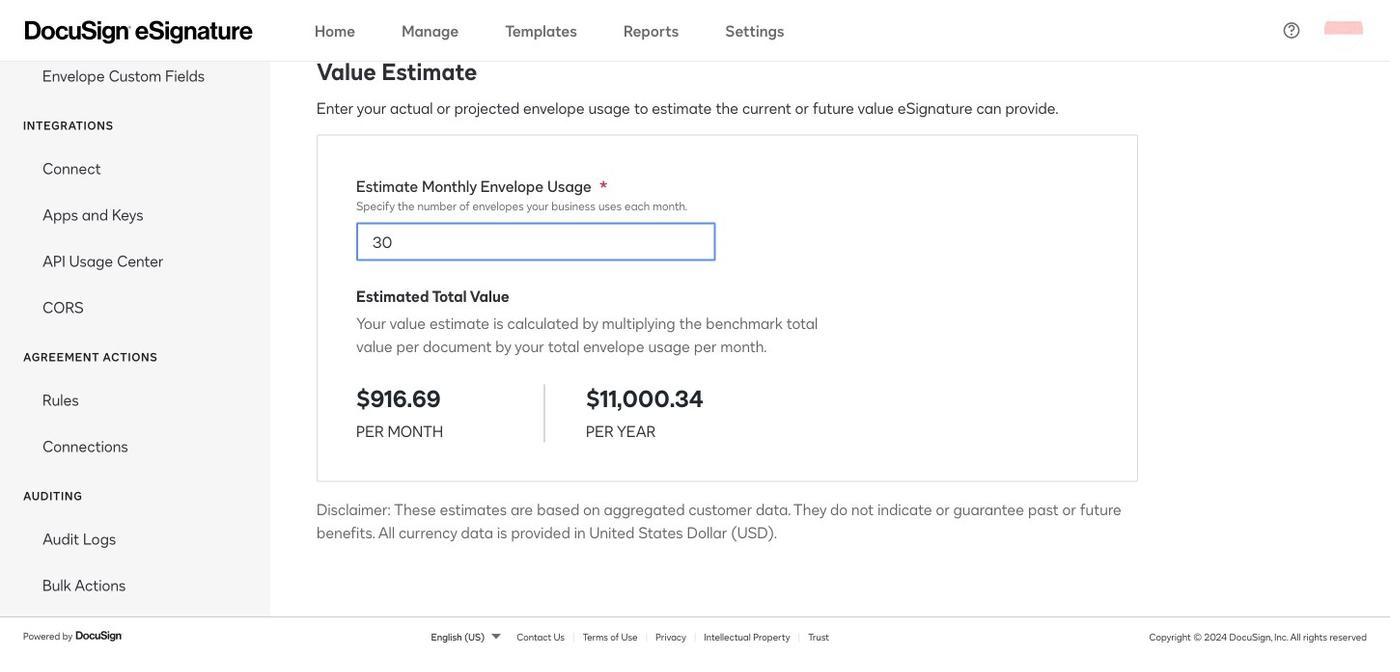 Task type: describe. For each thing, give the bounding box(es) containing it.
docusign admin image
[[25, 21, 253, 44]]

agreement actions element
[[0, 377, 270, 469]]

integrations element
[[0, 145, 270, 330]]



Task type: locate. For each thing, give the bounding box(es) containing it.
your uploaded profile image image
[[1325, 11, 1364, 50]]

auditing element
[[0, 516, 270, 608]]

None number field
[[357, 224, 715, 260]]

docusign image
[[75, 629, 124, 644]]



Task type: vqa. For each thing, say whether or not it's contained in the screenshot.
the Agreement Actions ELEMENT
yes



